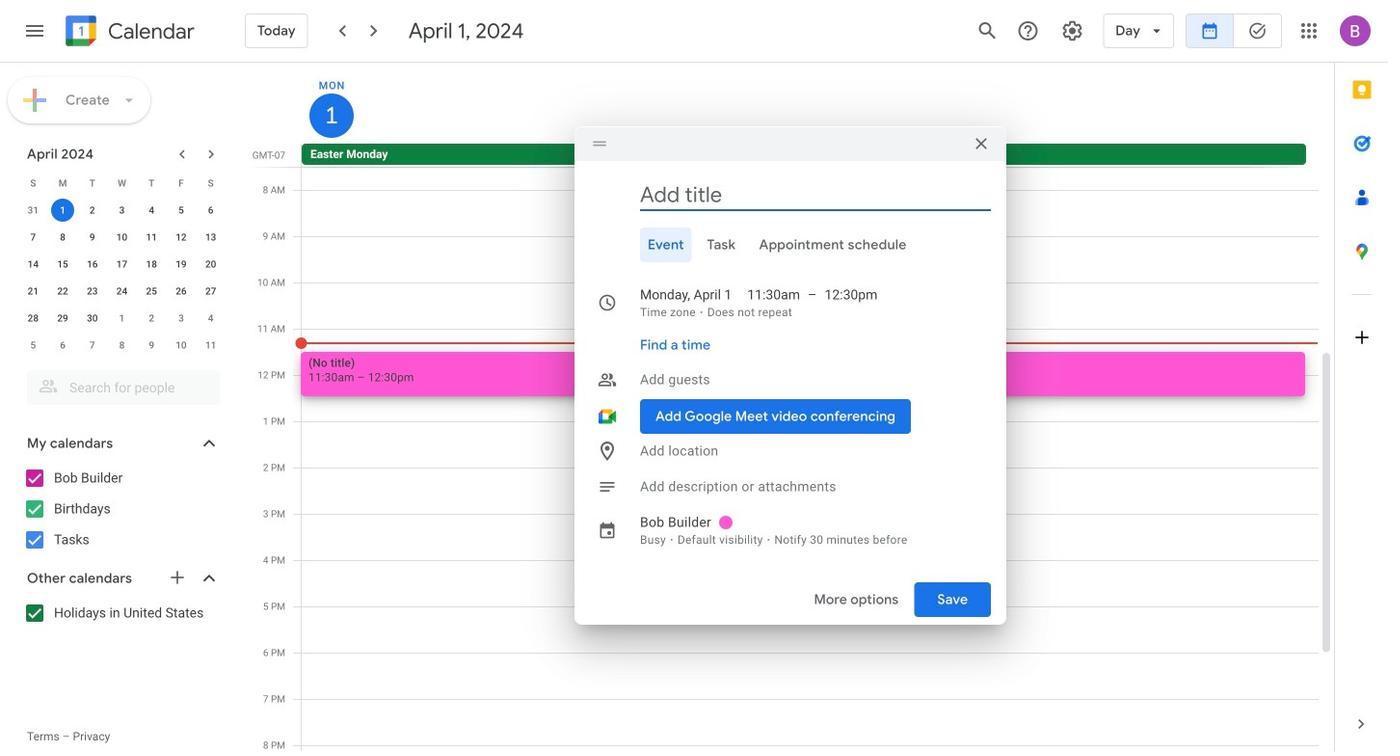 Task type: locate. For each thing, give the bounding box(es) containing it.
may 1 element
[[110, 307, 134, 330]]

may 7 element
[[81, 334, 104, 357]]

24 element
[[110, 280, 134, 303]]

18 element
[[140, 253, 163, 276]]

may 3 element
[[170, 307, 193, 330]]

21 element
[[22, 280, 45, 303]]

may 5 element
[[22, 334, 45, 357]]

13 element
[[199, 226, 222, 249]]

row up "24" element
[[18, 251, 226, 278]]

may 4 element
[[199, 307, 222, 330]]

april 2024 grid
[[18, 170, 226, 359]]

may 2 element
[[140, 307, 163, 330]]

12 element
[[170, 226, 193, 249]]

row
[[293, 144, 1335, 167], [18, 170, 226, 197], [18, 197, 226, 224], [18, 224, 226, 251], [18, 251, 226, 278], [18, 278, 226, 305], [18, 305, 226, 332], [18, 332, 226, 359]]

may 6 element
[[51, 334, 74, 357]]

27 element
[[199, 280, 222, 303]]

my calendars list
[[4, 463, 239, 556]]

row up 3 element
[[18, 170, 226, 197]]

row up 17 element
[[18, 224, 226, 251]]

row down may 1 'element' on the top of the page
[[18, 332, 226, 359]]

cell
[[48, 197, 78, 224]]

to element
[[808, 285, 817, 305]]

row down "24" element
[[18, 305, 226, 332]]

tab list
[[1336, 63, 1389, 697], [590, 228, 991, 262]]

heading
[[104, 20, 195, 43]]

15 element
[[51, 253, 74, 276]]

1 horizontal spatial tab list
[[1336, 63, 1389, 697]]

row group
[[18, 197, 226, 359]]

8 element
[[51, 226, 74, 249]]

heading inside 'calendar' element
[[104, 20, 195, 43]]

23 element
[[81, 280, 104, 303]]

may 10 element
[[170, 334, 193, 357]]

25 element
[[140, 280, 163, 303]]

None search field
[[0, 363, 239, 405]]

row down 17 element
[[18, 278, 226, 305]]

row up 10 element
[[18, 197, 226, 224]]

grid
[[247, 63, 1335, 751]]



Task type: vqa. For each thing, say whether or not it's contained in the screenshot.
field
no



Task type: describe. For each thing, give the bounding box(es) containing it.
17 element
[[110, 253, 134, 276]]

2 element
[[81, 199, 104, 222]]

settings menu image
[[1061, 19, 1084, 42]]

7 element
[[22, 226, 45, 249]]

11 element
[[140, 226, 163, 249]]

3 element
[[110, 199, 134, 222]]

may 8 element
[[110, 334, 134, 357]]

20 element
[[199, 253, 222, 276]]

6 element
[[199, 199, 222, 222]]

16 element
[[81, 253, 104, 276]]

march 31 element
[[22, 199, 45, 222]]

Add title text field
[[640, 180, 991, 209]]

30 element
[[81, 307, 104, 330]]

may 9 element
[[140, 334, 163, 357]]

14 element
[[22, 253, 45, 276]]

26 element
[[170, 280, 193, 303]]

4 element
[[140, 199, 163, 222]]

monday, april 1, today element
[[310, 94, 354, 138]]

10 element
[[110, 226, 134, 249]]

22 element
[[51, 280, 74, 303]]

Search for people text field
[[39, 370, 208, 405]]

29 element
[[51, 307, 74, 330]]

28 element
[[22, 307, 45, 330]]

row up add title "text field"
[[293, 144, 1335, 167]]

main drawer image
[[23, 19, 46, 42]]

9 element
[[81, 226, 104, 249]]

cell inside april 2024 grid
[[48, 197, 78, 224]]

0 horizontal spatial tab list
[[590, 228, 991, 262]]

1, today element
[[51, 199, 74, 222]]

add other calendars image
[[168, 568, 187, 587]]

may 11 element
[[199, 334, 222, 357]]

calendar element
[[62, 12, 195, 54]]

19 element
[[170, 253, 193, 276]]

5 element
[[170, 199, 193, 222]]



